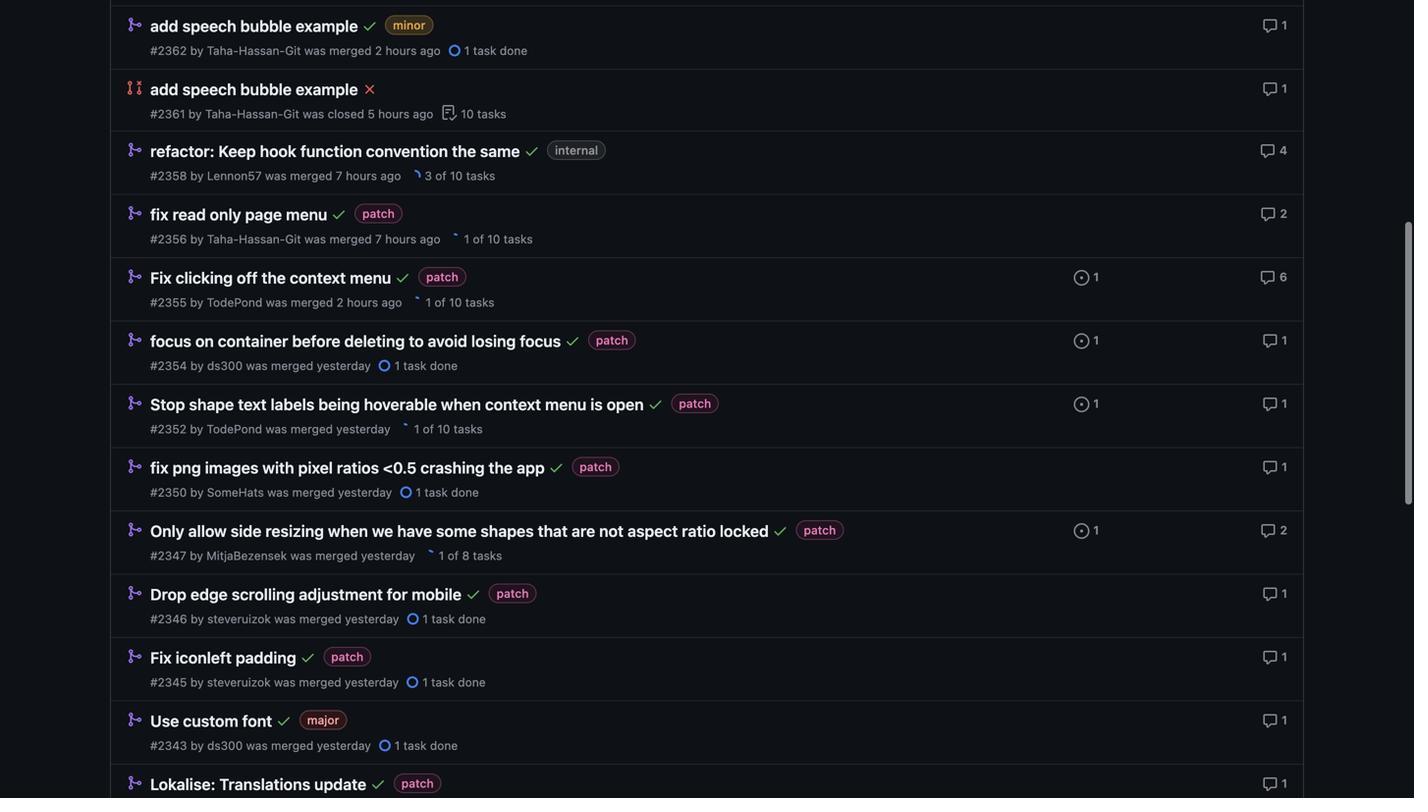 Task type: vqa. For each thing, say whether or not it's contained in the screenshot.
DOCS
no



Task type: locate. For each thing, give the bounding box(es) containing it.
0 vertical spatial issue opened image
[[1074, 270, 1090, 286]]

yesterday down we
[[361, 549, 415, 563]]

merged pull request element for lokalise: translations update
[[127, 775, 142, 791]]

fix up the #2350
[[150, 459, 169, 477]]

2 example from the top
[[296, 80, 358, 99]]

was down the container
[[246, 359, 268, 373]]

0 horizontal spatial menu
[[286, 205, 327, 224]]

taha-hassan-git link down the page
[[207, 232, 301, 246]]

0 vertical spatial 5 / 5 checks ok image
[[773, 523, 788, 539]]

5 merged pull request element from the top
[[127, 331, 142, 348]]

patch link down 1 of 8 tasks
[[489, 584, 537, 604]]

lennon57
[[207, 169, 262, 183]]

0 vertical spatial add speech bubble example
[[150, 17, 358, 35]]

comment image inside 6 link
[[1260, 270, 1276, 286]]

10 right checklist icon
[[461, 107, 474, 121]]

shapes
[[481, 522, 534, 541]]

1 task done for example
[[464, 44, 528, 57]]

when right hoverable
[[441, 395, 481, 414]]

0 vertical spatial steveruizok
[[207, 612, 271, 626]]

is
[[590, 395, 603, 414]]

1 add speech bubble example link from the top
[[150, 17, 358, 35]]

2 vertical spatial menu
[[545, 395, 587, 414]]

by for allow
[[190, 549, 203, 563]]

steveruizok
[[207, 612, 271, 626], [207, 676, 271, 689]]

1 todepond from the top
[[207, 296, 262, 309]]

5
[[368, 107, 375, 121]]

pixel
[[298, 459, 333, 477]]

comment image for #2347             by mitjabezensek was merged yesterday
[[1261, 523, 1276, 539]]

merged down "pixel"
[[292, 486, 335, 499]]

0 vertical spatial ds300
[[207, 359, 243, 373]]

ago down 3
[[420, 232, 440, 246]]

merged up 'before'
[[291, 296, 333, 309]]

2 ds300 from the top
[[207, 739, 243, 753]]

when left we
[[328, 522, 368, 541]]

by right #2358
[[190, 169, 204, 183]]

2 link
[[1261, 205, 1287, 222], [1261, 521, 1287, 539]]

3 merged pull request element from the top
[[127, 205, 142, 221]]

1 vertical spatial fix
[[150, 649, 172, 667]]

by for shape
[[190, 422, 203, 436]]

fix for fix clicking off the context menu
[[150, 269, 172, 287]]

of down hoverable
[[423, 422, 434, 436]]

1 task done for adjustment
[[423, 612, 486, 626]]

0 vertical spatial todepond
[[207, 296, 262, 309]]

done for with
[[451, 486, 479, 499]]

1
[[1282, 18, 1287, 32], [464, 44, 470, 57], [1282, 82, 1287, 95], [464, 232, 470, 246], [1093, 270, 1099, 284], [426, 296, 431, 309], [1093, 333, 1099, 347], [1282, 333, 1287, 347], [394, 359, 400, 373], [1093, 397, 1099, 410], [1282, 397, 1287, 410], [414, 422, 419, 436], [1282, 460, 1287, 474], [416, 486, 421, 499], [1093, 523, 1099, 537], [439, 549, 444, 563], [1282, 587, 1287, 601], [423, 612, 428, 626], [1282, 650, 1287, 664], [422, 676, 428, 689], [1282, 713, 1287, 727], [395, 739, 400, 753], [1282, 777, 1287, 791]]

5 / 5 checks ok image right the mobile
[[465, 587, 481, 602]]

1 merged pull request element from the top
[[127, 16, 142, 32]]

tasks for menu
[[504, 232, 533, 246]]

hours down minor
[[385, 44, 417, 57]]

2 2 link from the top
[[1261, 521, 1287, 539]]

yesterday for when
[[361, 549, 415, 563]]

comment image for #2345             by steveruizok was merged yesterday
[[1262, 650, 1278, 666]]

todepond for clicking
[[207, 296, 262, 309]]

hoverable
[[364, 395, 437, 414]]

1 issue opened image from the top
[[1074, 397, 1090, 412]]

0 vertical spatial example
[[296, 17, 358, 35]]

was
[[304, 44, 326, 57], [303, 107, 324, 121], [265, 169, 287, 183], [304, 232, 326, 246], [266, 296, 287, 309], [246, 359, 268, 373], [266, 422, 287, 436], [267, 486, 289, 499], [290, 549, 312, 563], [274, 612, 296, 626], [274, 676, 296, 689], [246, 739, 268, 753]]

ds300 link
[[207, 359, 243, 373], [207, 739, 243, 753]]

11 merged pull request element from the top
[[127, 711, 142, 728]]

taha- up the keep
[[205, 107, 237, 121]]

#2362
[[150, 44, 187, 57]]

allow
[[188, 522, 227, 541]]

merged down function
[[290, 169, 332, 183]]

merged pull request image left iconleft
[[127, 649, 142, 664]]

add for add speech bubble example's merged pull request image
[[150, 17, 178, 35]]

comment image for #2356             by taha-hassan-git was merged 7 hours ago
[[1261, 207, 1276, 222]]

1 merged pull request image from the top
[[127, 269, 142, 284]]

4 link
[[1260, 141, 1287, 159]]

1 link
[[1262, 16, 1287, 34], [1262, 80, 1287, 97], [1074, 268, 1099, 286], [1074, 331, 1099, 349], [1262, 331, 1287, 349], [1074, 395, 1099, 412], [1262, 395, 1287, 412], [1262, 458, 1287, 476], [1074, 521, 1099, 539], [1262, 585, 1287, 602], [1262, 648, 1287, 666], [1262, 711, 1287, 729], [1262, 775, 1287, 792]]

10 merged pull request element from the top
[[127, 648, 142, 664]]

the up 3 of 10 tasks
[[452, 142, 476, 161]]

1 vertical spatial menu
[[350, 269, 391, 287]]

merged pull request image
[[127, 269, 142, 284], [127, 459, 142, 474], [127, 522, 142, 538], [127, 585, 142, 601], [127, 712, 142, 728]]

#2355
[[150, 296, 187, 309]]

1 vertical spatial 5 / 5 checks ok image
[[465, 587, 481, 602]]

was for hook
[[265, 169, 287, 183]]

hours down the "convention"
[[385, 232, 417, 246]]

patch right update
[[401, 777, 434, 791]]

use custom font link
[[150, 712, 272, 731]]

1 2 link from the top
[[1261, 205, 1287, 222]]

ds300 down use custom font link
[[207, 739, 243, 753]]

1 vertical spatial add
[[150, 80, 178, 99]]

5 / 5 checks ok image left minor
[[362, 18, 377, 34]]

6 / 6 checks ok image right losing
[[565, 333, 580, 349]]

#2345             by steveruizok was merged yesterday
[[150, 676, 399, 689]]

add speech bubble example link
[[150, 17, 358, 35], [150, 80, 358, 99]]

hours for 7
[[385, 232, 417, 246]]

2 add speech bubble example link from the top
[[150, 80, 358, 99]]

2 merged pull request image from the top
[[127, 459, 142, 474]]

steveruizok link down fix iconleft padding
[[207, 676, 271, 689]]

0 vertical spatial fix
[[150, 269, 172, 287]]

todepond
[[207, 296, 262, 309], [207, 422, 262, 436]]

merged pull request element left the stop
[[127, 395, 142, 411]]

1 horizontal spatial 5 / 5 checks ok image
[[465, 587, 481, 602]]

bubble up #2361             by taha-hassan-git was closed 5 hours ago
[[240, 80, 292, 99]]

ago down minor link
[[420, 44, 441, 57]]

png
[[172, 459, 201, 477]]

2 fix from the top
[[150, 459, 169, 477]]

1 speech from the top
[[182, 17, 236, 35]]

2 horizontal spatial menu
[[545, 395, 587, 414]]

2 bubble from the top
[[240, 80, 292, 99]]

5 / 5 checks ok image right same in the top left of the page
[[524, 143, 539, 159]]

1 example from the top
[[296, 17, 358, 35]]

ago up the deleting
[[381, 296, 402, 309]]

steveruizok for scrolling
[[207, 612, 271, 626]]

tasks for being
[[454, 422, 483, 436]]

todepond link
[[207, 296, 262, 309], [207, 422, 262, 436]]

patch link for drop edge scrolling adjustment for mobile
[[489, 584, 537, 604]]

when
[[441, 395, 481, 414], [328, 522, 368, 541]]

0 vertical spatial hassan-
[[239, 44, 285, 57]]

taha-hassan-git link up the keep
[[205, 107, 299, 121]]

2 fix from the top
[[150, 649, 172, 667]]

menu
[[286, 205, 327, 224], [350, 269, 391, 287], [545, 395, 587, 414]]

1 vertical spatial hassan-
[[237, 107, 283, 121]]

2 todepond from the top
[[207, 422, 262, 436]]

2 vertical spatial the
[[489, 459, 513, 477]]

1 horizontal spatial 7
[[375, 232, 382, 246]]

yesterday up major 'link'
[[345, 676, 399, 689]]

2 vertical spatial git
[[285, 232, 301, 246]]

merged for off
[[291, 296, 333, 309]]

0 vertical spatial taha-
[[207, 44, 239, 57]]

only
[[150, 522, 184, 541]]

1 ds300 from the top
[[207, 359, 243, 373]]

images
[[205, 459, 259, 477]]

comment image for #2358             by lennon57 was merged 7 hours ago
[[1260, 143, 1276, 159]]

fix read only page menu link
[[150, 205, 327, 224]]

2
[[375, 44, 382, 57], [1280, 207, 1287, 220], [336, 296, 344, 309], [1280, 523, 1287, 537]]

merged pull request element for stop shape text labels being hoverable when context menu is open
[[127, 395, 142, 411]]

0 horizontal spatial 5 / 5 checks ok image
[[276, 713, 292, 729]]

drop
[[150, 585, 186, 604]]

5 / 5 checks ok image for only allow side resizing when we have some shapes that are not aspect ratio locked
[[773, 523, 788, 539]]

merged pull request image left the use at the left bottom of page
[[127, 712, 142, 728]]

mitjabezensek
[[207, 549, 287, 563]]

yesterday down "focus on container before deleting to avoid losing focus" link
[[317, 359, 371, 373]]

patch link for only allow side resizing when we have some shapes that are not aspect ratio locked
[[796, 521, 844, 540]]

2 ds300 link from the top
[[207, 739, 243, 753]]

0 vertical spatial speech
[[182, 17, 236, 35]]

2 horizontal spatial the
[[489, 459, 513, 477]]

fix clicking off the context menu
[[150, 269, 391, 287]]

merged pull request element left the "refactor:"
[[127, 141, 142, 158]]

1 vertical spatial git
[[283, 107, 299, 121]]

by down the read
[[190, 232, 204, 246]]

patch for fix iconleft padding
[[331, 650, 363, 664]]

1 horizontal spatial the
[[452, 142, 476, 161]]

yesterday
[[317, 359, 371, 373], [336, 422, 390, 436], [338, 486, 392, 499], [361, 549, 415, 563], [345, 612, 399, 626], [345, 676, 399, 689], [317, 739, 371, 753]]

comment image
[[1260, 270, 1276, 286], [1262, 397, 1278, 412]]

0 horizontal spatial when
[[328, 522, 368, 541]]

1 task done
[[464, 44, 528, 57], [394, 359, 458, 373], [416, 486, 479, 499], [423, 612, 486, 626], [422, 676, 486, 689], [395, 739, 458, 753]]

1 fix from the top
[[150, 205, 169, 224]]

adjustment
[[299, 585, 383, 604]]

5 / 5 checks ok image
[[773, 523, 788, 539], [465, 587, 481, 602], [276, 713, 292, 729]]

6 / 6 checks ok image right update
[[370, 777, 386, 793]]

bubble for 5 / 5 checks ok image for add speech bubble example
[[240, 17, 292, 35]]

5 / 5 checks ok image
[[362, 18, 377, 34], [524, 143, 539, 159], [395, 270, 411, 286]]

0 vertical spatial fix
[[150, 205, 169, 224]]

taha- right the '#2362'
[[207, 44, 239, 57]]

patch down 1 of 8 tasks
[[497, 587, 529, 601]]

patch down the "convention"
[[362, 207, 395, 221]]

was down labels
[[266, 422, 287, 436]]

5 / 5 checks ok image for add speech bubble example
[[362, 18, 377, 34]]

merged down major 'link'
[[271, 739, 314, 753]]

todepond for shape
[[207, 422, 262, 436]]

2 vertical spatial 1 of 10 tasks
[[414, 422, 483, 436]]

taha-hassan-git link
[[207, 44, 301, 57], [205, 107, 299, 121], [207, 232, 301, 246]]

page
[[245, 205, 282, 224]]

2 speech from the top
[[182, 80, 236, 99]]

was down 'font'
[[246, 739, 268, 753]]

merged for text
[[291, 422, 333, 436]]

merged pull request element left the read
[[127, 205, 142, 221]]

0 horizontal spatial 7
[[336, 169, 342, 183]]

10 for hoverable
[[437, 422, 450, 436]]

git up fix clicking off the context menu link
[[285, 232, 301, 246]]

6 / 6 checks ok image up #2345             by steveruizok was merged yesterday
[[300, 650, 316, 666]]

of right 3
[[435, 169, 447, 183]]

0 horizontal spatial context
[[290, 269, 346, 287]]

10 right 3
[[450, 169, 463, 183]]

1 vertical spatial fix
[[150, 459, 169, 477]]

patch link right open
[[671, 394, 719, 414]]

patch for fix png images with pixel ratios <0.5 crashing the app
[[580, 460, 612, 474]]

focus
[[150, 332, 191, 351], [520, 332, 561, 351]]

patch down 'is'
[[580, 460, 612, 474]]

steveruizok for padding
[[207, 676, 271, 689]]

merged pull request element left lokalise:
[[127, 775, 142, 791]]

by down iconleft
[[190, 676, 204, 689]]

context up the app
[[485, 395, 541, 414]]

example for 2 / 5 checks ok image
[[296, 80, 358, 99]]

1 horizontal spatial menu
[[350, 269, 391, 287]]

0 horizontal spatial 5 / 5 checks ok image
[[362, 18, 377, 34]]

by for clicking
[[190, 296, 203, 309]]

2 horizontal spatial 5 / 5 checks ok image
[[524, 143, 539, 159]]

use
[[150, 712, 179, 731]]

0 vertical spatial add speech bubble example link
[[150, 17, 358, 35]]

2 merged pull request image from the top
[[127, 142, 142, 158]]

10
[[461, 107, 474, 121], [450, 169, 463, 183], [487, 232, 500, 246], [449, 296, 462, 309], [437, 422, 450, 436]]

stop
[[150, 395, 185, 414]]

6 / 6 checks ok image for fix iconleft padding
[[300, 650, 316, 666]]

10 for the
[[450, 169, 463, 183]]

ds300 link for on
[[207, 359, 243, 373]]

0 vertical spatial comment image
[[1260, 270, 1276, 286]]

merged pull request image for focus on container before deleting to avoid losing focus
[[127, 332, 142, 348]]

comment image for #2350             by somehats was merged yesterday
[[1262, 460, 1278, 476]]

losing
[[471, 332, 516, 351]]

merged pull request image left lokalise:
[[127, 775, 142, 791]]

#2361             by taha-hassan-git was closed 5 hours ago
[[150, 107, 433, 121]]

#2345
[[150, 676, 187, 689]]

0 vertical spatial todepond link
[[207, 296, 262, 309]]

git up #2361             by taha-hassan-git was closed 5 hours ago
[[285, 44, 301, 57]]

6 merged pull request element from the top
[[127, 395, 142, 411]]

8 merged pull request element from the top
[[127, 521, 142, 538]]

by
[[190, 44, 204, 57], [188, 107, 202, 121], [190, 169, 204, 183], [190, 232, 204, 246], [190, 296, 203, 309], [190, 359, 204, 373], [190, 422, 203, 436], [190, 486, 204, 499], [190, 549, 203, 563], [191, 612, 204, 626], [190, 676, 204, 689], [190, 739, 204, 753]]

was down fix clicking off the context menu link
[[266, 296, 287, 309]]

hours right 5
[[378, 107, 410, 121]]

patch link
[[355, 204, 403, 224], [418, 267, 466, 287], [588, 331, 636, 350], [671, 394, 719, 414], [572, 457, 620, 477], [796, 521, 844, 540], [489, 584, 537, 604], [323, 647, 371, 667], [394, 774, 442, 794]]

for
[[387, 585, 408, 604]]

2 vertical spatial 5 / 5 checks ok image
[[276, 713, 292, 729]]

2 vertical spatial taha-hassan-git link
[[207, 232, 301, 246]]

example for 5 / 5 checks ok image for add speech bubble example
[[296, 17, 358, 35]]

#2343             by ds300 was merged yesterday
[[150, 739, 371, 753]]

1 add from the top
[[150, 17, 178, 35]]

10 up avoid
[[449, 296, 462, 309]]

1 horizontal spatial focus
[[520, 332, 561, 351]]

task
[[473, 44, 496, 57], [403, 359, 427, 373], [424, 486, 448, 499], [431, 612, 455, 626], [431, 676, 455, 689], [403, 739, 427, 753]]

patch link for focus on container before deleting to avoid losing focus
[[588, 331, 636, 350]]

6 merged pull request image from the top
[[127, 649, 142, 664]]

4 merged pull request image from the top
[[127, 585, 142, 601]]

fix for fix iconleft padding
[[150, 649, 172, 667]]

by down custom
[[190, 739, 204, 753]]

by for read
[[190, 232, 204, 246]]

ago
[[420, 44, 441, 57], [413, 107, 433, 121], [380, 169, 401, 183], [420, 232, 440, 246], [381, 296, 402, 309]]

yesterday down for
[[345, 612, 399, 626]]

merged pull request element for fix clicking off the context menu
[[127, 268, 142, 284]]

todepond link for shape
[[207, 422, 262, 436]]

was down the with
[[267, 486, 289, 499]]

fix read only page menu
[[150, 205, 327, 224]]

4 merged pull request element from the top
[[127, 268, 142, 284]]

5 / 5 checks ok image for drop edge scrolling adjustment for mobile
[[465, 587, 481, 602]]

merged pull request image for fix png images with pixel ratios <0.5 crashing the app
[[127, 459, 142, 474]]

comment image for #2343             by ds300 was merged yesterday
[[1262, 713, 1278, 729]]

2 merged pull request element from the top
[[127, 141, 142, 158]]

1 vertical spatial issue opened image
[[1074, 333, 1090, 349]]

taha-
[[207, 44, 239, 57], [205, 107, 237, 121], [207, 232, 239, 246]]

2 todepond link from the top
[[207, 422, 262, 436]]

6 / 6 checks ok image for focus on container before deleting to avoid losing focus
[[565, 333, 580, 349]]

yesterday down being
[[336, 422, 390, 436]]

0 vertical spatial the
[[452, 142, 476, 161]]

2 add from the top
[[150, 80, 178, 99]]

focus on container before deleting to avoid losing focus
[[150, 332, 561, 351]]

hassan- up #2361             by taha-hassan-git was closed 5 hours ago
[[239, 44, 285, 57]]

0 vertical spatial issue opened image
[[1074, 397, 1090, 412]]

merged pull request image for refactor: keep hook function convention the same
[[127, 142, 142, 158]]

comment image
[[1262, 18, 1278, 34], [1262, 81, 1278, 97], [1260, 143, 1276, 159], [1261, 207, 1276, 222], [1262, 333, 1278, 349], [1262, 460, 1278, 476], [1261, 523, 1276, 539], [1262, 587, 1278, 602], [1262, 650, 1278, 666], [1262, 713, 1278, 729], [1262, 777, 1278, 792]]

1 vertical spatial 2 link
[[1261, 521, 1287, 539]]

1 vertical spatial todepond
[[207, 422, 262, 436]]

patch for drop edge scrolling adjustment for mobile
[[497, 587, 529, 601]]

merged down drop edge scrolling adjustment for mobile
[[299, 612, 342, 626]]

issue opened image
[[1074, 397, 1090, 412], [1074, 523, 1090, 539]]

1 vertical spatial todepond link
[[207, 422, 262, 436]]

merged pull request element up closed pull request element on the left
[[127, 16, 142, 32]]

of
[[435, 169, 447, 183], [473, 232, 484, 246], [434, 296, 446, 309], [423, 422, 434, 436], [448, 549, 459, 563]]

4 merged pull request image from the top
[[127, 332, 142, 348]]

the up #2355             by todepond was merged 2 hours ago
[[262, 269, 286, 287]]

7 merged pull request element from the top
[[127, 458, 142, 474]]

1 add speech bubble example from the top
[[150, 17, 358, 35]]

translations
[[219, 775, 310, 794]]

1 vertical spatial steveruizok link
[[207, 676, 271, 689]]

was for padding
[[274, 676, 296, 689]]

2 vertical spatial 5 / 5 checks ok image
[[395, 270, 411, 286]]

6 / 6 checks ok image
[[331, 207, 347, 222], [565, 333, 580, 349], [648, 397, 663, 412], [548, 460, 564, 476], [300, 650, 316, 666], [370, 777, 386, 793]]

2 horizontal spatial 5 / 5 checks ok image
[[773, 523, 788, 539]]

12 merged pull request element from the top
[[127, 775, 142, 791]]

was for container
[[246, 359, 268, 373]]

1 todepond link from the top
[[207, 296, 262, 309]]

1 vertical spatial steveruizok
[[207, 676, 271, 689]]

example up closed
[[296, 80, 358, 99]]

5 / 5 checks ok image for fix clicking off the context menu
[[395, 270, 411, 286]]

taha-hassan-git link for bubble
[[207, 44, 301, 57]]

hours
[[385, 44, 417, 57], [378, 107, 410, 121], [346, 169, 377, 183], [385, 232, 417, 246], [347, 296, 378, 309]]

2 add speech bubble example from the top
[[150, 80, 358, 99]]

1 horizontal spatial 5 / 5 checks ok image
[[395, 270, 411, 286]]

bubble
[[240, 17, 292, 35], [240, 80, 292, 99]]

0 vertical spatial ds300 link
[[207, 359, 243, 373]]

merged pull request image left on
[[127, 332, 142, 348]]

1 vertical spatial context
[[485, 395, 541, 414]]

1 of 10 tasks for menu
[[426, 296, 495, 309]]

ago left checklist icon
[[413, 107, 433, 121]]

merged up major 'link'
[[299, 676, 341, 689]]

task for example
[[473, 44, 496, 57]]

0 vertical spatial 1 of 10 tasks
[[464, 232, 533, 246]]

0 horizontal spatial the
[[262, 269, 286, 287]]

1 vertical spatial ds300 link
[[207, 739, 243, 753]]

patch link down 'is'
[[572, 457, 620, 477]]

ratio
[[682, 522, 716, 541]]

1 vertical spatial the
[[262, 269, 286, 287]]

5 / 5 checks ok image up to on the left of the page
[[395, 270, 411, 286]]

merged pull request image left the stop
[[127, 395, 142, 411]]

ds300 down on
[[207, 359, 243, 373]]

patch right open
[[679, 397, 711, 411]]

1 vertical spatial speech
[[182, 80, 236, 99]]

0 vertical spatial add
[[150, 17, 178, 35]]

2 vertical spatial taha-
[[207, 232, 239, 246]]

scrolling
[[232, 585, 295, 604]]

0 vertical spatial taha-hassan-git link
[[207, 44, 301, 57]]

focus on container before deleting to avoid losing focus link
[[150, 332, 561, 351]]

tasks for when
[[473, 549, 502, 563]]

bubble for 2 / 5 checks ok image
[[240, 80, 292, 99]]

issue opened image for stop shape text labels being hoverable when context menu is open
[[1074, 397, 1090, 412]]

hassan- up hook
[[237, 107, 283, 121]]

todepond link for clicking
[[207, 296, 262, 309]]

1 vertical spatial issue opened image
[[1074, 523, 1090, 539]]

9 merged pull request element from the top
[[127, 585, 142, 601]]

resizing
[[265, 522, 324, 541]]

hours down "refactor: keep hook function convention the same"
[[346, 169, 377, 183]]

5 merged pull request image from the top
[[127, 712, 142, 728]]

#2350             by somehats was merged yesterday
[[150, 486, 392, 499]]

5 merged pull request image from the top
[[127, 395, 142, 411]]

1 of 8 tasks
[[439, 549, 502, 563]]

closed pull request element
[[127, 80, 142, 96]]

0 vertical spatial 5 / 5 checks ok image
[[362, 18, 377, 34]]

1 fix from the top
[[150, 269, 172, 287]]

7 merged pull request image from the top
[[127, 775, 142, 791]]

0 vertical spatial context
[[290, 269, 346, 287]]

merged pull request element
[[127, 16, 142, 32], [127, 141, 142, 158], [127, 205, 142, 221], [127, 268, 142, 284], [127, 331, 142, 348], [127, 395, 142, 411], [127, 458, 142, 474], [127, 521, 142, 538], [127, 585, 142, 601], [127, 648, 142, 664], [127, 711, 142, 728], [127, 775, 142, 791]]

merged pull request element for add speech bubble example
[[127, 16, 142, 32]]

context down '#2356             by taha-hassan-git was merged 7 hours ago'
[[290, 269, 346, 287]]

1 issue opened image from the top
[[1074, 270, 1090, 286]]

todepond link down text
[[207, 422, 262, 436]]

1 horizontal spatial when
[[441, 395, 481, 414]]

keep
[[218, 142, 256, 161]]

merged pull request element left "png"
[[127, 458, 142, 474]]

add speech bubble example for 2 / 5 checks ok image
[[150, 80, 358, 99]]

stop shape text labels being hoverable when context menu is open link
[[150, 395, 648, 414]]

major link
[[299, 711, 347, 730]]

hassan- for only
[[239, 232, 285, 246]]

0 horizontal spatial focus
[[150, 332, 191, 351]]

3 merged pull request image from the top
[[127, 522, 142, 538]]

#2358
[[150, 169, 187, 183]]

steveruizok link for padding
[[207, 676, 271, 689]]

merged pull request element for fix read only page menu
[[127, 205, 142, 221]]

menu up '#2356             by taha-hassan-git was merged 7 hours ago'
[[286, 205, 327, 224]]

1 task done for with
[[416, 486, 479, 499]]

comment image inside the 4 link
[[1260, 143, 1276, 159]]

patch link up avoid
[[418, 267, 466, 287]]

only allow side resizing when we have some shapes that are not aspect ratio locked link
[[150, 522, 769, 541]]

2 issue opened image from the top
[[1074, 523, 1090, 539]]

speech for closed pull request 'image'
[[182, 80, 236, 99]]

0 vertical spatial 2 link
[[1261, 205, 1287, 222]]

merged pull request element for use custom font
[[127, 711, 142, 728]]

1 vertical spatial add speech bubble example
[[150, 80, 358, 99]]

1 vertical spatial 1 of 10 tasks
[[426, 296, 495, 309]]

1 vertical spatial comment image
[[1262, 397, 1278, 412]]

1 merged pull request image from the top
[[127, 17, 142, 32]]

bubble up "#2362             by taha-hassan-git was merged 2 hours ago" at the top of the page
[[240, 17, 292, 35]]

3 merged pull request image from the top
[[127, 205, 142, 221]]

comment image for #2362             by taha-hassan-git was merged 2 hours ago
[[1262, 18, 1278, 34]]

patch link right locked
[[796, 521, 844, 540]]

issue opened image
[[1074, 270, 1090, 286], [1074, 333, 1090, 349]]

merged pull request element left "clicking"
[[127, 268, 142, 284]]

git
[[285, 44, 301, 57], [283, 107, 299, 121], [285, 232, 301, 246]]

1 vertical spatial taha-
[[205, 107, 237, 121]]

patch link down the "convention"
[[355, 204, 403, 224]]

merged pull request element left on
[[127, 331, 142, 348]]

by right #2352
[[190, 422, 203, 436]]

1 ds300 link from the top
[[207, 359, 243, 373]]

comment image for #2354             by ds300 was merged yesterday
[[1262, 333, 1278, 349]]

1 of 10 tasks up avoid
[[426, 296, 495, 309]]

merged pull request image
[[127, 17, 142, 32], [127, 142, 142, 158], [127, 205, 142, 221], [127, 332, 142, 348], [127, 395, 142, 411], [127, 649, 142, 664], [127, 775, 142, 791]]

1 vertical spatial ds300
[[207, 739, 243, 753]]

2 issue opened image from the top
[[1074, 333, 1090, 349]]

tasks
[[477, 107, 506, 121], [466, 169, 495, 183], [504, 232, 533, 246], [465, 296, 495, 309], [454, 422, 483, 436], [473, 549, 502, 563]]

7 down "refactor: keep hook function convention the same"
[[336, 169, 342, 183]]

comment image for fix clicking off the context menu
[[1260, 270, 1276, 286]]

fix up #2356 on the left
[[150, 205, 169, 224]]

1 bubble from the top
[[240, 17, 292, 35]]

example
[[296, 17, 358, 35], [296, 80, 358, 99]]

1 vertical spatial bubble
[[240, 80, 292, 99]]

1 vertical spatial 5 / 5 checks ok image
[[524, 143, 539, 159]]

patch link for fix iconleft padding
[[323, 647, 371, 667]]

minor
[[393, 18, 425, 32]]

0 vertical spatial steveruizok link
[[207, 612, 271, 626]]

add speech bubble example link up #2361             by taha-hassan-git was closed 5 hours ago
[[150, 80, 358, 99]]

merged down labels
[[291, 422, 333, 436]]

4
[[1280, 143, 1287, 157]]

1 horizontal spatial context
[[485, 395, 541, 414]]

todepond down off
[[207, 296, 262, 309]]

2 vertical spatial hassan-
[[239, 232, 285, 246]]

0 vertical spatial bubble
[[240, 17, 292, 35]]

1 vertical spatial add speech bubble example link
[[150, 80, 358, 99]]

0 vertical spatial git
[[285, 44, 301, 57]]

same
[[480, 142, 520, 161]]

1 vertical spatial example
[[296, 80, 358, 99]]

the left the app
[[489, 459, 513, 477]]



Task type: describe. For each thing, give the bounding box(es) containing it.
add for closed pull request 'image'
[[150, 80, 178, 99]]

fix iconleft padding
[[150, 649, 296, 667]]

on
[[195, 332, 214, 351]]

#2358             by lennon57 was merged 7 hours ago
[[150, 169, 401, 183]]

lokalise:
[[150, 775, 216, 794]]

stop shape text labels being hoverable when context menu is open
[[150, 395, 648, 414]]

hours up "focus on container before deleting to avoid losing focus" link
[[347, 296, 378, 309]]

patch for only allow side resizing when we have some shapes that are not aspect ratio locked
[[804, 524, 836, 537]]

merged pull request image for stop shape text labels being hoverable when context menu is open
[[127, 395, 142, 411]]

git for page
[[285, 232, 301, 246]]

aspect
[[628, 522, 678, 541]]

merged for side
[[315, 549, 358, 563]]

merged pull request image for fix read only page menu
[[127, 205, 142, 221]]

merged pull request image for lokalise: translations update
[[127, 775, 142, 791]]

merged up 2 / 5 checks ok image
[[329, 44, 372, 57]]

ratios
[[337, 459, 379, 477]]

0 vertical spatial when
[[441, 395, 481, 414]]

by right #2361
[[188, 107, 202, 121]]

by for iconleft
[[190, 676, 204, 689]]

patch link for fix clicking off the context menu
[[418, 267, 466, 287]]

#2346
[[150, 612, 187, 626]]

merged up fix clicking off the context menu link
[[329, 232, 372, 246]]

tasks for convention
[[466, 169, 495, 183]]

6 / 6 checks ok image for stop shape text labels being hoverable when context menu is open
[[648, 397, 663, 412]]

patch for stop shape text labels being hoverable when context menu is open
[[679, 397, 711, 411]]

3 of 10 tasks
[[425, 169, 495, 183]]

lokalise: translations update
[[150, 775, 366, 794]]

5 / 5 checks ok image for use custom font
[[276, 713, 292, 729]]

fix for fix png images with pixel ratios <0.5 crashing the app
[[150, 459, 169, 477]]

merged pull request image for fix clicking off the context menu
[[127, 269, 142, 284]]

merged for container
[[271, 359, 313, 373]]

by for keep
[[190, 169, 204, 183]]

somehats link
[[207, 486, 264, 499]]

checklist image
[[441, 105, 457, 121]]

done for adjustment
[[458, 612, 486, 626]]

issue opened image for focus on container before deleting to avoid losing focus
[[1074, 333, 1090, 349]]

add speech bubble example link for 5 / 5 checks ok image for add speech bubble example
[[150, 17, 358, 35]]

hook
[[260, 142, 297, 161]]

task for with
[[424, 486, 448, 499]]

speech for add speech bubble example's merged pull request image
[[182, 17, 236, 35]]

merged for font
[[271, 739, 314, 753]]

10 down 3 of 10 tasks
[[487, 232, 500, 246]]

fix iconleft padding link
[[150, 649, 296, 667]]

of for we
[[448, 549, 459, 563]]

custom
[[183, 712, 238, 731]]

ago for 2 hours ago
[[420, 44, 441, 57]]

of for menu
[[434, 296, 446, 309]]

#2356             by taha-hassan-git was merged 7 hours ago
[[150, 232, 440, 246]]

with
[[262, 459, 294, 477]]

refactor: keep hook function convention the same link
[[150, 142, 520, 161]]

was for text
[[266, 422, 287, 436]]

some
[[436, 522, 477, 541]]

0 vertical spatial menu
[[286, 205, 327, 224]]

ago down the "convention"
[[380, 169, 401, 183]]

#2347
[[150, 549, 186, 563]]

iconleft
[[176, 649, 232, 667]]

side
[[231, 522, 262, 541]]

merged pull request image for fix iconleft padding
[[127, 649, 142, 664]]

fix png images with pixel ratios <0.5 crashing the app
[[150, 459, 545, 477]]

#2356
[[150, 232, 187, 246]]

ago for 7 hours ago
[[420, 232, 440, 246]]

minor link
[[385, 15, 433, 35]]

not
[[599, 522, 624, 541]]

1 vertical spatial taha-hassan-git link
[[205, 107, 299, 121]]

merged pull request element for focus on container before deleting to avoid losing focus
[[127, 331, 142, 348]]

read
[[172, 205, 206, 224]]

clicking
[[176, 269, 233, 287]]

of down 3 of 10 tasks
[[473, 232, 484, 246]]

fix for fix read only page menu
[[150, 205, 169, 224]]

hours for 2
[[385, 44, 417, 57]]

patch for fix clicking off the context menu
[[426, 270, 458, 284]]

are
[[572, 522, 595, 541]]

1 focus from the left
[[150, 332, 191, 351]]

merged pull request image for only allow side resizing when we have some shapes that are not aspect ratio locked
[[127, 522, 142, 538]]

refactor:
[[150, 142, 215, 161]]

merged pull request image for drop edge scrolling adjustment for mobile
[[127, 585, 142, 601]]

open
[[607, 395, 644, 414]]

#2362             by taha-hassan-git was merged 2 hours ago
[[150, 44, 441, 57]]

edge
[[190, 585, 228, 604]]

merged for images
[[292, 486, 335, 499]]

#2354             by ds300 was merged yesterday
[[150, 359, 371, 373]]

lokalise: translations update link
[[150, 775, 366, 794]]

issue opened image for only allow side resizing when we have some shapes that are not aspect ratio locked
[[1074, 523, 1090, 539]]

before
[[292, 332, 340, 351]]

shape
[[189, 395, 234, 414]]

patch for focus on container before deleting to avoid losing focus
[[596, 334, 628, 347]]

only allow side resizing when we have some shapes that are not aspect ratio locked
[[150, 522, 769, 541]]

have
[[397, 522, 432, 541]]

was for font
[[246, 739, 268, 753]]

by for png
[[190, 486, 204, 499]]

6 / 6 checks ok image for fix read only page menu
[[331, 207, 347, 222]]

#2352             by todepond was merged yesterday
[[150, 422, 390, 436]]

6 / 6 checks ok image for lokalise: translations update
[[370, 777, 386, 793]]

internal
[[555, 144, 598, 157]]

6 / 6 checks ok image for fix png images with pixel ratios <0.5 crashing the app
[[548, 460, 564, 476]]

somehats
[[207, 486, 264, 499]]

internal link
[[547, 141, 606, 160]]

yesterday down 'major'
[[317, 739, 371, 753]]

1 task done for before
[[394, 359, 458, 373]]

merged pull request image for use custom font
[[127, 712, 142, 728]]

yesterday for for
[[345, 612, 399, 626]]

#2343
[[150, 739, 187, 753]]

merged pull request element for drop edge scrolling adjustment for mobile
[[127, 585, 142, 601]]

merged for scrolling
[[299, 612, 342, 626]]

closed pull request image
[[127, 80, 142, 96]]

to
[[409, 332, 424, 351]]

app
[[517, 459, 545, 477]]

closed
[[328, 107, 364, 121]]

0 vertical spatial 7
[[336, 169, 342, 183]]

comment image for stop shape text labels being hoverable when context menu is open
[[1262, 397, 1278, 412]]

patch link for stop shape text labels being hoverable when context menu is open
[[671, 394, 719, 414]]

function
[[300, 142, 362, 161]]

fix clicking off the context menu link
[[150, 269, 391, 287]]

merged pull request element for fix iconleft padding
[[127, 648, 142, 664]]

patch for fix read only page menu
[[362, 207, 395, 221]]

padding
[[236, 649, 296, 667]]

refactor: keep hook function convention the same
[[150, 142, 520, 161]]

deleting
[[344, 332, 405, 351]]

by for speech
[[190, 44, 204, 57]]

update
[[314, 775, 366, 794]]

was up fix clicking off the context menu link
[[304, 232, 326, 246]]

done for before
[[430, 359, 458, 373]]

drop edge scrolling adjustment for mobile link
[[150, 585, 462, 604]]

patch link for fix read only page menu
[[355, 204, 403, 224]]

1 vertical spatial 7
[[375, 232, 382, 246]]

we
[[372, 522, 393, 541]]

of for hoverable
[[423, 422, 434, 436]]

6 link
[[1260, 268, 1287, 286]]

hassan- for bubble
[[239, 44, 285, 57]]

mitjabezensek link
[[207, 549, 287, 563]]

comment image for #2346             by steveruizok was merged yesterday
[[1262, 587, 1278, 602]]

was for images
[[267, 486, 289, 499]]

1 of 10 tasks for hoverable
[[414, 422, 483, 436]]

#2347             by mitjabezensek was merged yesterday
[[150, 549, 415, 563]]

6
[[1280, 270, 1287, 284]]

1 vertical spatial when
[[328, 522, 368, 541]]

major
[[307, 714, 339, 727]]

was for side
[[290, 549, 312, 563]]

10 for menu
[[449, 296, 462, 309]]

ds300 for on
[[207, 359, 243, 373]]

labels
[[271, 395, 315, 414]]

convention
[[366, 142, 448, 161]]

2 focus from the left
[[520, 332, 561, 351]]

taha- for speech
[[207, 44, 239, 57]]

<0.5
[[383, 459, 417, 477]]

text
[[238, 395, 267, 414]]

#2355             by todepond was merged 2 hours ago
[[150, 296, 402, 309]]

that
[[538, 522, 568, 541]]

2 / 5 checks ok image
[[362, 82, 377, 97]]

#2350
[[150, 486, 187, 499]]

merged pull request element for only allow side resizing when we have some shapes that are not aspect ratio locked
[[127, 521, 142, 538]]

of for the
[[435, 169, 447, 183]]

by for on
[[190, 359, 204, 373]]

add speech bubble example for 5 / 5 checks ok image for add speech bubble example
[[150, 17, 358, 35]]

drop edge scrolling adjustment for mobile
[[150, 585, 462, 604]]

ago for 5 hours ago
[[413, 107, 433, 121]]

hours for 5
[[378, 107, 410, 121]]

#2361
[[150, 107, 185, 121]]

mobile
[[412, 585, 462, 604]]

was left closed
[[303, 107, 324, 121]]

was up #2361             by taha-hassan-git was closed 5 hours ago
[[304, 44, 326, 57]]

5 / 5 checks ok image for refactor: keep hook function convention the same
[[524, 143, 539, 159]]

tasks for context
[[465, 296, 495, 309]]

task for before
[[403, 359, 427, 373]]

being
[[318, 395, 360, 414]]

lennon57 link
[[207, 169, 262, 183]]

crashing
[[420, 459, 485, 477]]



